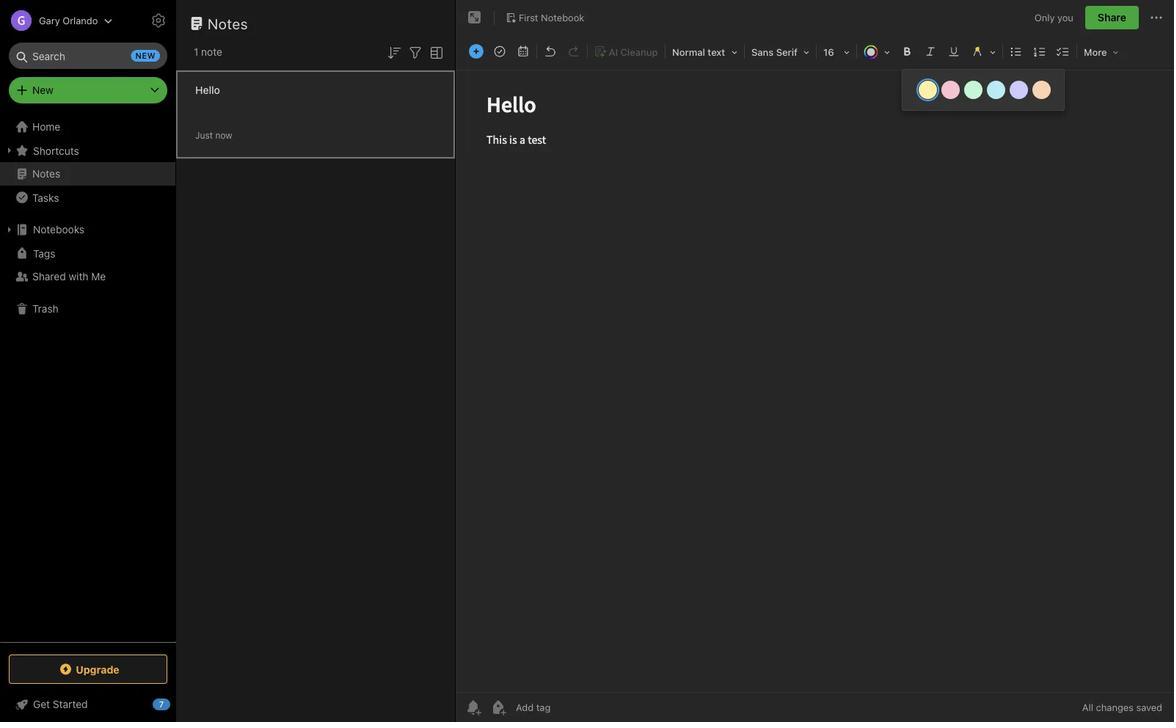Task type: locate. For each thing, give the bounding box(es) containing it.
trash link
[[0, 297, 175, 321]]

Sort options field
[[385, 43, 403, 62]]

task image
[[490, 41, 510, 62]]

orlando
[[63, 15, 98, 26]]

bulleted list image
[[1007, 41, 1027, 62]]

1
[[194, 46, 198, 58]]

add filters image
[[407, 44, 424, 62]]

home link
[[0, 115, 176, 139]]

you
[[1058, 12, 1074, 23]]

Highlight field
[[966, 41, 1001, 62]]

More actions field
[[1148, 6, 1166, 29]]

new button
[[9, 77, 167, 104]]

notebooks
[[33, 224, 84, 236]]

Add filters field
[[407, 43, 424, 62]]

7
[[159, 700, 164, 710]]

More field
[[1079, 41, 1124, 62]]

now
[[215, 130, 232, 141]]

first notebook button
[[501, 7, 590, 28]]

tree
[[0, 115, 176, 642]]

notebook
[[541, 12, 585, 23]]

notes up note
[[208, 15, 248, 32]]

changes
[[1096, 702, 1134, 713]]

underline image
[[944, 41, 965, 62]]

View options field
[[424, 43, 446, 62]]

all changes saved
[[1083, 702, 1163, 713]]

upgrade button
[[9, 655, 167, 684]]

sans
[[752, 47, 774, 58]]

Search text field
[[19, 43, 157, 69]]

notes up tasks
[[32, 168, 60, 180]]

saved
[[1137, 702, 1163, 713]]

Note Editor text field
[[456, 70, 1175, 692]]

notes inside tree
[[32, 168, 60, 180]]

first
[[519, 12, 539, 23]]

1 horizontal spatial notes
[[208, 15, 248, 32]]

0 vertical spatial notes
[[208, 15, 248, 32]]

gary orlando
[[39, 15, 98, 26]]

all
[[1083, 702, 1094, 713]]

with
[[69, 271, 88, 283]]

Account field
[[0, 6, 113, 35]]

Add tag field
[[515, 701, 625, 714]]

just
[[195, 130, 213, 141]]

home
[[32, 121, 60, 133]]

share
[[1098, 11, 1127, 23]]

1 vertical spatial notes
[[32, 168, 60, 180]]

hello
[[195, 84, 220, 96]]

calendar event image
[[513, 41, 534, 62]]

0 horizontal spatial notes
[[32, 168, 60, 180]]

trash
[[32, 303, 59, 315]]

Help and Learning task checklist field
[[0, 693, 176, 717]]

expand note image
[[466, 9, 484, 26]]

sans serif
[[752, 47, 798, 58]]

numbered list image
[[1030, 41, 1051, 62]]

share button
[[1086, 6, 1139, 29]]

first notebook
[[519, 12, 585, 23]]

add a reminder image
[[465, 699, 482, 717]]

notes
[[208, 15, 248, 32], [32, 168, 60, 180]]

Font family field
[[747, 41, 815, 62]]

tags button
[[0, 242, 175, 265]]

settings image
[[150, 12, 167, 29]]

click to collapse image
[[171, 695, 182, 713]]

normal text
[[672, 47, 726, 58]]



Task type: vqa. For each thing, say whether or not it's contained in the screenshot.
Expand Tags Image
no



Task type: describe. For each thing, give the bounding box(es) containing it.
1 note
[[194, 46, 222, 58]]

just now
[[195, 130, 232, 141]]

shared
[[32, 271, 66, 283]]

get
[[33, 699, 50, 711]]

serif
[[777, 47, 798, 58]]

undo image
[[540, 41, 561, 62]]

tree containing home
[[0, 115, 176, 642]]

expand notebooks image
[[4, 224, 15, 236]]

bold image
[[897, 41, 918, 62]]

started
[[53, 699, 88, 711]]

16
[[824, 47, 834, 58]]

tasks button
[[0, 186, 175, 209]]

gary
[[39, 15, 60, 26]]

checklist image
[[1053, 41, 1074, 62]]

upgrade
[[76, 663, 119, 676]]

text
[[708, 47, 726, 58]]

italic image
[[921, 41, 941, 62]]

shared with me link
[[0, 265, 175, 289]]

normal
[[672, 47, 705, 58]]

me
[[91, 271, 106, 283]]

add tag image
[[490, 699, 507, 717]]

Font color field
[[859, 41, 896, 62]]

shared with me
[[32, 271, 106, 283]]

note window element
[[456, 0, 1175, 722]]

shortcuts
[[33, 144, 79, 157]]

more
[[1084, 47, 1108, 58]]

notes link
[[0, 162, 175, 186]]

new
[[135, 51, 156, 61]]

new
[[32, 84, 53, 96]]

Insert field
[[465, 41, 487, 62]]

new search field
[[19, 43, 160, 69]]

Heading level field
[[667, 41, 743, 62]]

tags
[[33, 247, 55, 259]]

more actions image
[[1148, 9, 1166, 26]]

only you
[[1035, 12, 1074, 23]]

tasks
[[32, 191, 59, 204]]

Font size field
[[819, 41, 855, 62]]

note
[[201, 46, 222, 58]]

only
[[1035, 12, 1055, 23]]

get started
[[33, 699, 88, 711]]

shortcuts button
[[0, 139, 175, 162]]

notebooks link
[[0, 218, 175, 242]]



